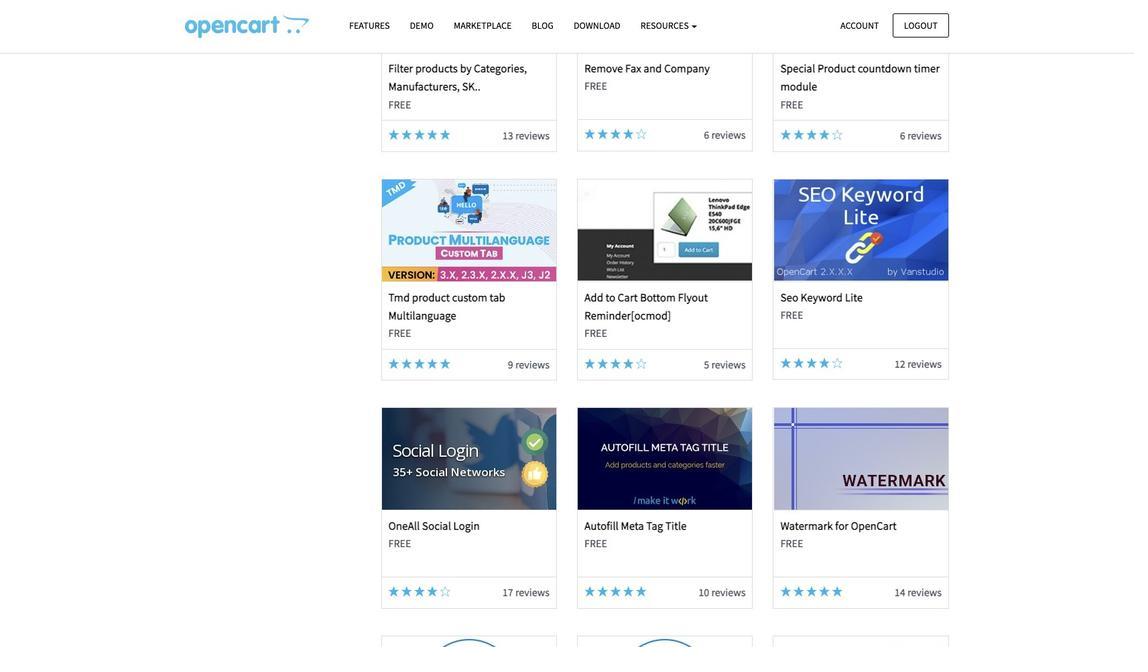 Task type: locate. For each thing, give the bounding box(es) containing it.
logout link
[[893, 13, 950, 37]]

6 for remove fax and company
[[704, 128, 710, 142]]

oneall social login link
[[389, 519, 480, 534]]

free down module
[[781, 98, 804, 111]]

products
[[416, 61, 458, 76]]

free inside autofill meta tag title free
[[585, 538, 608, 551]]

star light o image
[[833, 130, 843, 140], [833, 358, 843, 369]]

login
[[454, 519, 480, 534]]

tmd
[[389, 290, 410, 305]]

remove fax and company free
[[585, 61, 710, 93]]

free down multilanguage in the top of the page
[[389, 327, 411, 340]]

star light o image up search auto complete pro image
[[440, 587, 451, 598]]

0 horizontal spatial 6
[[704, 128, 710, 142]]

other extensions image
[[185, 14, 309, 38]]

2 vertical spatial star light o image
[[440, 587, 451, 598]]

watermark
[[781, 519, 834, 534]]

multilanguage
[[389, 308, 457, 323]]

add
[[585, 290, 604, 305]]

6 for special product countdown timer module
[[901, 129, 906, 142]]

free inside "oneall social login free"
[[389, 538, 411, 551]]

star light image
[[389, 130, 399, 140], [781, 130, 792, 140], [794, 130, 805, 140], [807, 130, 818, 140], [781, 358, 792, 369], [794, 358, 805, 369], [807, 358, 818, 369], [820, 358, 830, 369], [389, 359, 399, 369], [427, 359, 438, 369], [440, 359, 451, 369], [598, 359, 608, 369], [624, 359, 634, 369], [402, 587, 412, 598], [427, 587, 438, 598], [585, 587, 596, 598], [598, 587, 608, 598], [820, 587, 830, 598]]

free inside add to cart bottom flyout reminder[ocmod] free
[[585, 327, 608, 340]]

product
[[818, 61, 856, 76]]

reviews
[[712, 128, 746, 142], [516, 129, 550, 142], [908, 129, 942, 142], [908, 357, 942, 371], [516, 358, 550, 371], [712, 358, 746, 371], [516, 586, 550, 600], [712, 586, 746, 600], [908, 586, 942, 600]]

1 vertical spatial star light o image
[[833, 358, 843, 369]]

keyword
[[801, 290, 843, 305]]

0 horizontal spatial 6 reviews
[[704, 128, 746, 142]]

free down oneall at bottom left
[[389, 538, 411, 551]]

5
[[704, 358, 710, 371]]

reviews for autofill meta tag title
[[712, 586, 746, 600]]

add to cart bottom flyout reminder[ocmod] image
[[578, 180, 753, 282]]

fax
[[626, 61, 642, 76]]

1 horizontal spatial 6 reviews
[[901, 129, 942, 142]]

0 vertical spatial star light o image
[[636, 129, 647, 140]]

free inside tmd product custom tab multilanguage free
[[389, 327, 411, 340]]

6 reviews for special product countdown timer module
[[901, 129, 942, 142]]

1 horizontal spatial 6
[[901, 129, 906, 142]]

add to cart bottom flyout reminder[ocmod] free
[[585, 290, 709, 340]]

free down remove
[[585, 79, 608, 93]]

countdown
[[858, 61, 912, 76]]

flyout
[[678, 290, 709, 305]]

1 vertical spatial star light o image
[[636, 359, 647, 369]]

free down autofill at the right
[[585, 538, 608, 551]]

filter products by categories, manufacturers, sk.. image
[[382, 0, 557, 52]]

reviews for filter products by categories, manufacturers, sk..
[[516, 129, 550, 142]]

star light o image down 'special product countdown timer module free'
[[833, 130, 843, 140]]

star light o image down the remove fax and company free at the top of page
[[636, 129, 647, 140]]

9 reviews
[[508, 358, 550, 371]]

features link
[[339, 14, 400, 38]]

star light image
[[585, 129, 596, 140], [598, 129, 608, 140], [611, 129, 621, 140], [624, 129, 634, 140], [402, 130, 412, 140], [414, 130, 425, 140], [427, 130, 438, 140], [440, 130, 451, 140], [820, 130, 830, 140], [402, 359, 412, 369], [414, 359, 425, 369], [585, 359, 596, 369], [611, 359, 621, 369], [389, 587, 399, 598], [414, 587, 425, 598], [611, 587, 621, 598], [624, 587, 634, 598], [636, 587, 647, 598], [781, 587, 792, 598], [794, 587, 805, 598], [807, 587, 818, 598], [833, 587, 843, 598]]

14
[[895, 586, 906, 600]]

17 reviews
[[503, 586, 550, 600]]

free inside watermark for opencart free
[[781, 538, 804, 551]]

free down watermark at the right
[[781, 538, 804, 551]]

reminder[ocmod]
[[585, 308, 672, 323]]

free down seo
[[781, 308, 804, 322]]

for
[[836, 519, 849, 534]]

6 reviews for remove fax and company
[[704, 128, 746, 142]]

filter products by categories, manufacturers, sk.. free
[[389, 61, 527, 111]]

star light o image down add to cart bottom flyout reminder[ocmod] free
[[636, 359, 647, 369]]

6
[[704, 128, 710, 142], [901, 129, 906, 142]]

oneall social login free
[[389, 519, 480, 551]]

add to cart bottom flyout reminder[ocmod] link
[[585, 290, 709, 323]]

account
[[841, 19, 880, 31]]

custom
[[452, 290, 488, 305]]

10 reviews
[[699, 586, 746, 600]]

seo keyword lite link
[[781, 290, 863, 305]]

seo keyword lite image
[[774, 180, 949, 282]]

10
[[699, 586, 710, 600]]

reviews for add to cart bottom flyout reminder[ocmod]
[[712, 358, 746, 371]]

social
[[422, 519, 451, 534]]

17
[[503, 586, 514, 600]]

6 reviews
[[704, 128, 746, 142], [901, 129, 942, 142]]

star light o image down seo keyword lite free
[[833, 358, 843, 369]]

free
[[585, 79, 608, 93], [389, 98, 411, 111], [781, 98, 804, 111], [781, 308, 804, 322], [389, 327, 411, 340], [585, 327, 608, 340], [389, 538, 411, 551], [585, 538, 608, 551], [781, 538, 804, 551]]

blog
[[532, 19, 554, 32]]

categories,
[[474, 61, 527, 76]]

1 star light o image from the top
[[833, 130, 843, 140]]

free inside seo keyword lite free
[[781, 308, 804, 322]]

0 vertical spatial star light o image
[[833, 130, 843, 140]]

by
[[460, 61, 472, 76]]

star light o image
[[636, 129, 647, 140], [636, 359, 647, 369], [440, 587, 451, 598]]

title
[[666, 519, 687, 534]]

tab
[[490, 290, 506, 305]]

tlt blog: blogs and information extension for op.. image
[[774, 637, 949, 648]]

module
[[781, 79, 818, 94]]

2 star light o image from the top
[[833, 358, 843, 369]]

to
[[606, 290, 616, 305]]

free down add
[[585, 327, 608, 340]]

resources link
[[631, 14, 708, 38]]

reviews for oneall social login
[[516, 586, 550, 600]]

features
[[349, 19, 390, 32]]

free down manufacturers,
[[389, 98, 411, 111]]

reviews for tmd product custom tab multilanguage
[[516, 358, 550, 371]]

seo keyword lite free
[[781, 290, 863, 322]]

remove
[[585, 61, 623, 76]]

reviews for seo keyword lite
[[908, 357, 942, 371]]

12 reviews
[[895, 357, 942, 371]]



Task type: describe. For each thing, give the bounding box(es) containing it.
tmd product custom tab multilanguage link
[[389, 290, 506, 323]]

reviews for special product countdown timer module
[[908, 129, 942, 142]]

watermark for opencart link
[[781, 519, 897, 534]]

resources
[[641, 19, 691, 32]]

sk..
[[462, 79, 481, 94]]

autofill
[[585, 519, 619, 534]]

special product countdown timer module image
[[774, 0, 949, 52]]

remove fax and company link
[[585, 61, 710, 76]]

13
[[503, 129, 514, 142]]

remover "index.php?route=common/home" image
[[578, 637, 753, 648]]

special product countdown timer module link
[[781, 61, 940, 94]]

5 reviews
[[704, 358, 746, 371]]

filter
[[389, 61, 413, 76]]

star light o image for free
[[636, 129, 647, 140]]

timer
[[915, 61, 940, 76]]

star light o image for product
[[833, 130, 843, 140]]

12
[[895, 357, 906, 371]]

watermark for opencart free
[[781, 519, 897, 551]]

9
[[508, 358, 514, 371]]

star light o image for keyword
[[833, 358, 843, 369]]

14 reviews
[[895, 586, 942, 600]]

special
[[781, 61, 816, 76]]

tmd product custom tab multilanguage image
[[382, 180, 557, 282]]

cart
[[618, 290, 638, 305]]

oneall social login image
[[382, 409, 557, 511]]

company
[[665, 61, 710, 76]]

search auto complete pro image
[[382, 637, 557, 648]]

seo
[[781, 290, 799, 305]]

and
[[644, 61, 662, 76]]

download
[[574, 19, 621, 32]]

oneall
[[389, 519, 420, 534]]

manufacturers,
[[389, 79, 460, 94]]

watermark for opencart image
[[774, 409, 949, 511]]

logout
[[905, 19, 938, 31]]

bottom
[[641, 290, 676, 305]]

filter products by categories, manufacturers, sk.. link
[[389, 61, 527, 94]]

free inside 'special product countdown timer module free'
[[781, 98, 804, 111]]

download link
[[564, 14, 631, 38]]

marketplace
[[454, 19, 512, 32]]

blog link
[[522, 14, 564, 38]]

reviews for watermark for opencart
[[908, 586, 942, 600]]

remove fax and company image
[[578, 0, 753, 52]]

reviews for remove fax and company
[[712, 128, 746, 142]]

autofill meta tag title free
[[585, 519, 687, 551]]

marketplace link
[[444, 14, 522, 38]]

autofill meta tag title link
[[585, 519, 687, 534]]

meta
[[621, 519, 645, 534]]

account link
[[830, 13, 891, 37]]

tag
[[647, 519, 664, 534]]

demo link
[[400, 14, 444, 38]]

star light o image for flyout
[[636, 359, 647, 369]]

lite
[[846, 290, 863, 305]]

autofill meta tag title image
[[578, 409, 753, 511]]

free inside filter products by categories, manufacturers, sk.. free
[[389, 98, 411, 111]]

opencart
[[851, 519, 897, 534]]

tmd product custom tab multilanguage free
[[389, 290, 506, 340]]

special product countdown timer module free
[[781, 61, 940, 111]]

product
[[412, 290, 450, 305]]

free inside the remove fax and company free
[[585, 79, 608, 93]]

demo
[[410, 19, 434, 32]]

13 reviews
[[503, 129, 550, 142]]



Task type: vqa. For each thing, say whether or not it's contained in the screenshot.


